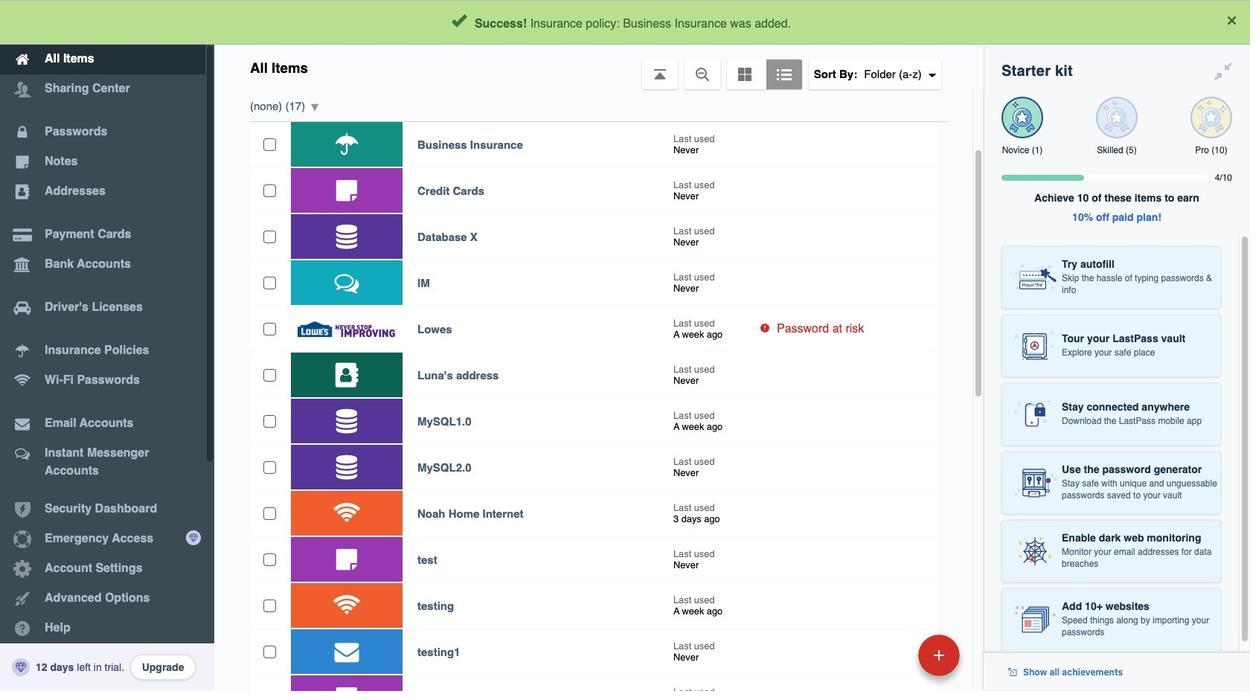 Task type: vqa. For each thing, say whether or not it's contained in the screenshot.
dialog
no



Task type: locate. For each thing, give the bounding box(es) containing it.
alert
[[0, 0, 1251, 45]]

new item navigation
[[816, 631, 969, 692]]

new item element
[[816, 634, 966, 677]]



Task type: describe. For each thing, give the bounding box(es) containing it.
Search search field
[[359, 6, 954, 39]]

vault options navigation
[[214, 45, 984, 89]]

main navigation navigation
[[0, 0, 214, 692]]

search my vault text field
[[359, 6, 954, 39]]



